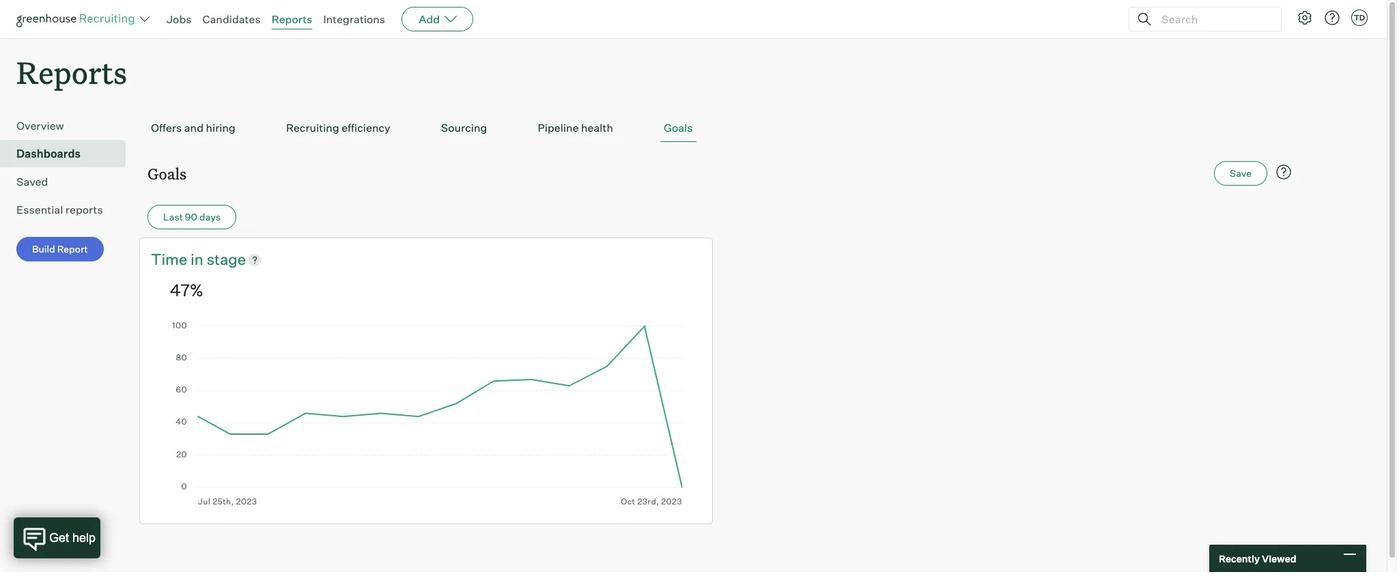 Task type: vqa. For each thing, say whether or not it's contained in the screenshot.
second Collect from the bottom of the page
no



Task type: describe. For each thing, give the bounding box(es) containing it.
pipeline health
[[538, 121, 613, 135]]

stage
[[207, 250, 246, 269]]

build
[[32, 243, 55, 255]]

build report
[[32, 243, 88, 255]]

health
[[581, 121, 613, 135]]

report
[[57, 243, 88, 255]]

offers and hiring button
[[148, 114, 239, 142]]

td button
[[1349, 7, 1371, 29]]

essential
[[16, 203, 63, 217]]

offers and hiring
[[151, 121, 236, 135]]

saved link
[[16, 174, 120, 190]]

efficiency
[[342, 121, 391, 135]]

td
[[1355, 13, 1366, 23]]

47%
[[170, 280, 204, 301]]

reports link
[[272, 12, 312, 26]]

dashboards link
[[16, 146, 120, 162]]

candidates link
[[203, 12, 261, 26]]

reports
[[65, 203, 103, 217]]

1 vertical spatial reports
[[16, 52, 127, 92]]

recently
[[1219, 553, 1260, 565]]

in link
[[191, 249, 207, 271]]

last
[[163, 211, 183, 223]]

candidates
[[203, 12, 261, 26]]

in
[[191, 250, 204, 269]]

add button
[[402, 7, 474, 31]]

saved
[[16, 175, 48, 189]]

90
[[185, 211, 197, 223]]

recruiting efficiency button
[[283, 114, 394, 142]]

recently viewed
[[1219, 553, 1297, 565]]

and
[[184, 121, 204, 135]]

build report button
[[16, 237, 104, 262]]

add
[[419, 12, 440, 26]]

xychart image
[[170, 322, 682, 507]]

time link
[[151, 249, 191, 271]]

overview
[[16, 119, 64, 133]]

1 vertical spatial goals
[[148, 163, 186, 184]]

faq image
[[1276, 164, 1292, 180]]

td button
[[1352, 10, 1368, 26]]



Task type: locate. For each thing, give the bounding box(es) containing it.
greenhouse recruiting image
[[16, 11, 139, 27]]

reports right candidates at the top
[[272, 12, 312, 26]]

0 vertical spatial reports
[[272, 12, 312, 26]]

stage link
[[207, 249, 246, 271]]

1 horizontal spatial goals
[[664, 121, 693, 135]]

1 horizontal spatial reports
[[272, 12, 312, 26]]

0 horizontal spatial reports
[[16, 52, 127, 92]]

essential reports
[[16, 203, 103, 217]]

save
[[1230, 167, 1252, 179]]

offers
[[151, 121, 182, 135]]

hiring
[[206, 121, 236, 135]]

recruiting efficiency
[[286, 121, 391, 135]]

0 vertical spatial goals
[[664, 121, 693, 135]]

goals button
[[661, 114, 696, 142]]

essential reports link
[[16, 202, 120, 218]]

goals
[[664, 121, 693, 135], [148, 163, 186, 184]]

dashboards
[[16, 147, 81, 161]]

recruiting
[[286, 121, 339, 135]]

jobs link
[[167, 12, 192, 26]]

time
[[151, 250, 187, 269]]

days
[[200, 211, 221, 223]]

tab list
[[148, 114, 1295, 142]]

Search text field
[[1159, 9, 1269, 29]]

last 90 days button
[[148, 205, 237, 230]]

configure image
[[1297, 10, 1314, 26]]

0 horizontal spatial goals
[[148, 163, 186, 184]]

sourcing
[[441, 121, 487, 135]]

sourcing button
[[438, 114, 491, 142]]

save button
[[1215, 161, 1268, 186]]

integrations link
[[323, 12, 385, 26]]

integrations
[[323, 12, 385, 26]]

last 90 days
[[163, 211, 221, 223]]

jobs
[[167, 12, 192, 26]]

viewed
[[1262, 553, 1297, 565]]

goals inside button
[[664, 121, 693, 135]]

pipeline
[[538, 121, 579, 135]]

overview link
[[16, 118, 120, 134]]

reports
[[272, 12, 312, 26], [16, 52, 127, 92]]

pipeline health button
[[534, 114, 617, 142]]

tab list containing offers and hiring
[[148, 114, 1295, 142]]

reports down greenhouse recruiting "image"
[[16, 52, 127, 92]]

time in
[[151, 250, 207, 269]]



